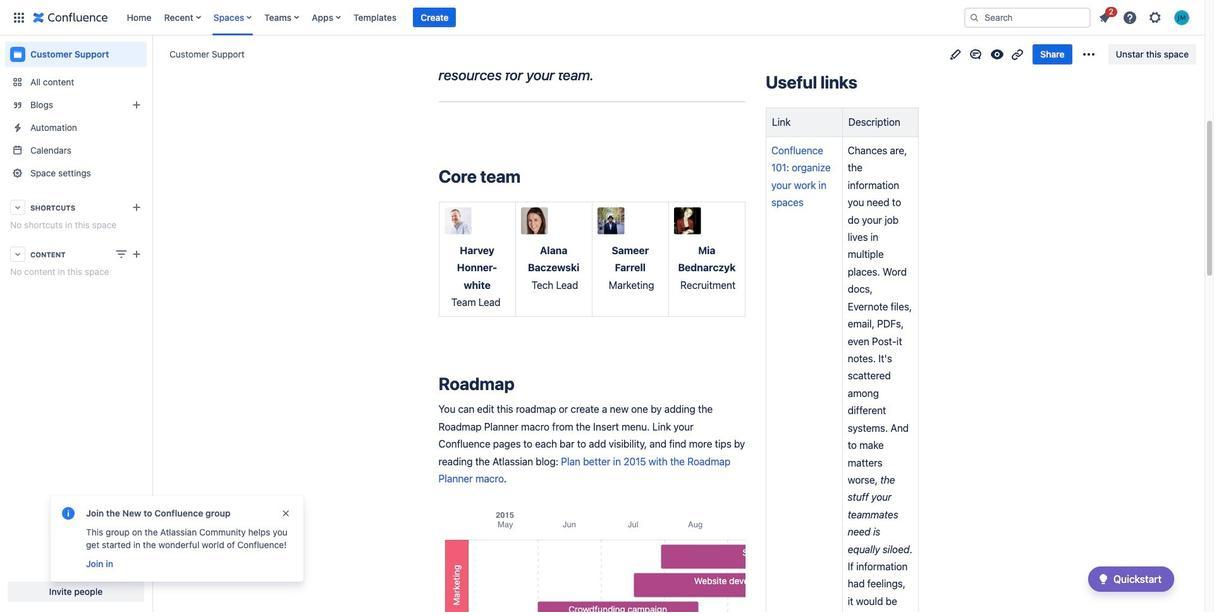 Task type: describe. For each thing, give the bounding box(es) containing it.
sameer.jpg image
[[597, 207, 625, 234]]

create a blog image
[[129, 97, 144, 113]]

0 horizontal spatial copy image
[[513, 376, 528, 391]]

collapse sidebar image
[[138, 42, 166, 67]]

list item inside global "element"
[[413, 7, 456, 28]]

cassie.jpg image
[[674, 207, 701, 234]]

0 horizontal spatial list
[[120, 0, 962, 35]]

check image
[[1096, 572, 1111, 587]]

Search field
[[964, 7, 1091, 28]]

edit this page image
[[948, 46, 963, 62]]

1 horizontal spatial copy image
[[856, 75, 871, 90]]

1 horizontal spatial list
[[1093, 5, 1197, 29]]

1 horizontal spatial copy image
[[596, 67, 611, 82]]

more actions image
[[1081, 46, 1096, 62]]



Task type: locate. For each thing, give the bounding box(es) containing it.
1 horizontal spatial list item
[[1093, 5, 1118, 28]]

0 horizontal spatial list item
[[413, 7, 456, 28]]

space element
[[0, 35, 152, 612]]

copy image
[[596, 67, 611, 82], [513, 376, 528, 391]]

1 vertical spatial copy image
[[513, 376, 528, 391]]

global element
[[8, 0, 962, 35]]

0 vertical spatial copy image
[[596, 67, 611, 82]]

1 vertical spatial copy image
[[519, 169, 535, 184]]

confluence image
[[33, 10, 108, 25], [33, 10, 108, 25]]

copy image
[[856, 75, 871, 90], [519, 169, 535, 184]]

dismiss image
[[281, 508, 291, 519]]

your profile and preferences image
[[1174, 10, 1190, 25]]

help icon image
[[1123, 10, 1138, 25]]

create a page image
[[129, 247, 144, 262]]

0 vertical spatial copy image
[[856, 75, 871, 90]]

harvey.jpg image
[[444, 207, 471, 234]]

settings icon image
[[1148, 10, 1163, 25]]

appswitcher icon image
[[11, 10, 27, 25]]

search image
[[970, 12, 980, 22]]

list item
[[1093, 5, 1118, 28], [413, 7, 456, 28]]

list
[[120, 0, 962, 35], [1093, 5, 1197, 29]]

notification icon image
[[1097, 10, 1112, 25]]

add shortcut image
[[129, 200, 144, 215]]

None search field
[[964, 7, 1091, 28]]

banner
[[0, 0, 1205, 35]]

stop watching image
[[990, 46, 1005, 62]]

0 horizontal spatial copy image
[[519, 169, 535, 184]]

alana.jpg image
[[521, 207, 548, 234]]

info image
[[61, 506, 76, 521]]

copy link image
[[1010, 46, 1025, 62]]

change view image
[[114, 247, 129, 262]]



Task type: vqa. For each thing, say whether or not it's contained in the screenshot.
Copy icon
yes



